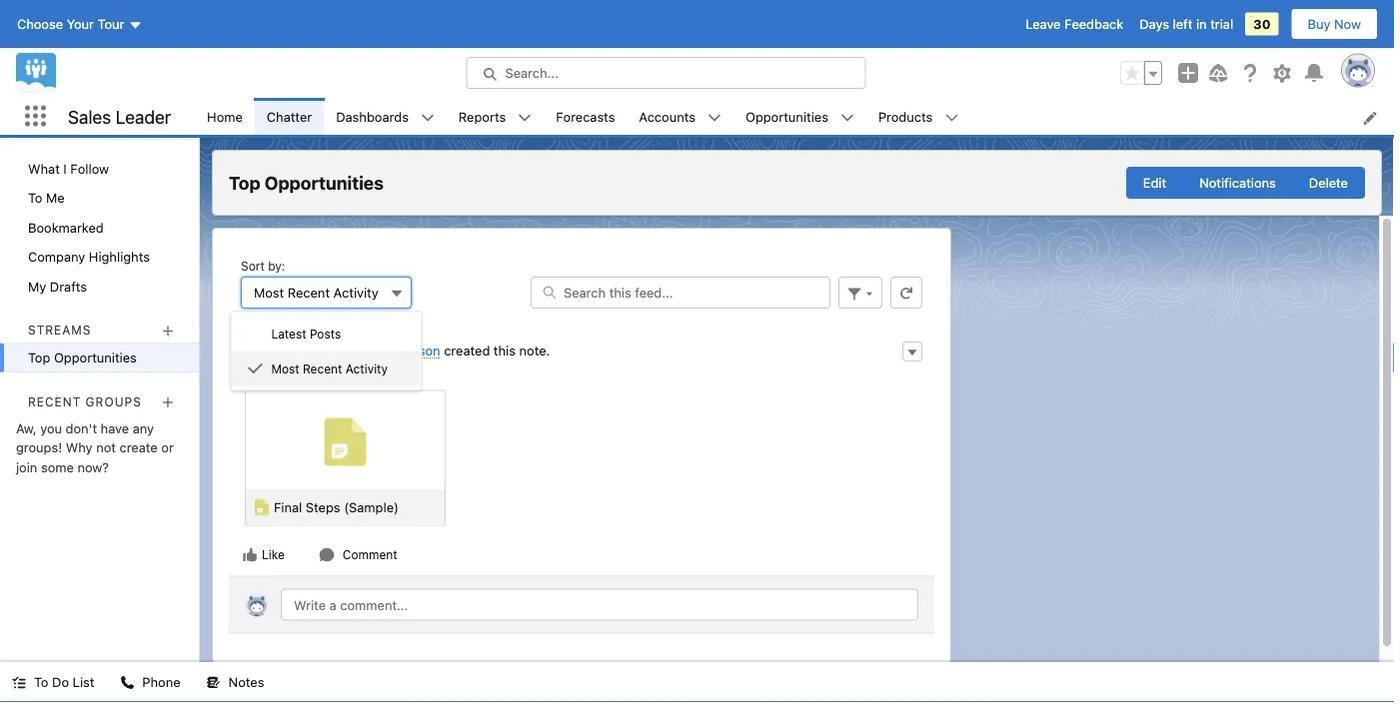 Task type: locate. For each thing, give the bounding box(es) containing it.
sort
[[241, 259, 265, 273]]

0 horizontal spatial top
[[28, 350, 50, 365]]

forecasts link
[[544, 98, 627, 135]]

text default image right accounts
[[708, 111, 722, 125]]

activity down "ruby"
[[346, 363, 388, 377]]

choose your tour
[[17, 16, 124, 31]]

ruby
[[348, 343, 379, 358]]

most down sample link
[[271, 363, 299, 377]]

most recent activity up posts
[[254, 285, 379, 300]]

opportunities inside list item
[[746, 109, 829, 124]]

0 vertical spatial to
[[28, 190, 42, 205]]

most recent activity
[[254, 285, 379, 300], [271, 363, 388, 377]]

text default image left comment
[[319, 547, 335, 563]]

note.
[[519, 343, 550, 358]]

notes
[[229, 675, 264, 690]]

streams
[[28, 323, 91, 337]]

have
[[101, 421, 129, 436]]

recent up you
[[28, 395, 81, 409]]

list box
[[230, 311, 422, 392]]

2 vertical spatial recent
[[28, 395, 81, 409]]

ruby anderson image down the like button
[[245, 593, 269, 617]]

1 vertical spatial to
[[34, 675, 48, 690]]

text default image left 21h on the bottom of the page
[[247, 361, 263, 377]]

recent inside 'option'
[[303, 363, 342, 377]]

0 vertical spatial ruby anderson image
[[241, 341, 273, 373]]

list
[[195, 98, 1394, 135]]

0 vertical spatial top opportunities
[[229, 172, 384, 194]]

ago
[[308, 362, 329, 376]]

to inside button
[[34, 675, 48, 690]]

left
[[1173, 16, 1193, 31]]

2 vertical spatial text default image
[[207, 676, 221, 690]]

1 vertical spatial recent
[[303, 363, 342, 377]]

dashboards
[[336, 109, 409, 124]]

most recent activity down —
[[271, 363, 388, 377]]

1 vertical spatial activity
[[346, 363, 388, 377]]

bookmarked link
[[0, 213, 199, 242]]

recent down sample link
[[303, 363, 342, 377]]

company highlights link
[[0, 242, 199, 272]]

products list item
[[867, 98, 971, 135]]

trial
[[1211, 16, 1234, 31]]

text default image inside comment button
[[319, 547, 335, 563]]

text default image inside dashboards 'list item'
[[421, 111, 435, 125]]

text default image inside most recent activity 'option'
[[247, 361, 263, 377]]

top opportunities down chatter link
[[229, 172, 384, 194]]

latest posts
[[271, 327, 341, 341]]

1 horizontal spatial text default image
[[242, 547, 258, 563]]

0 vertical spatial most recent activity
[[254, 285, 379, 300]]

activity up posts
[[333, 285, 379, 300]]

phone
[[142, 675, 181, 690]]

2 horizontal spatial text default image
[[421, 111, 435, 125]]

1 horizontal spatial top
[[229, 172, 260, 194]]

leave
[[1026, 16, 1061, 31]]

leader
[[116, 106, 171, 127]]

comment
[[343, 548, 397, 562]]

why
[[66, 440, 93, 455]]

final steps (sample)
[[274, 500, 399, 515]]

1 vertical spatial opportunities
[[265, 172, 384, 194]]

top down 'streams' link
[[28, 350, 50, 365]]

top down home link
[[229, 172, 260, 194]]

to me
[[28, 190, 65, 205]]

to left me
[[28, 190, 42, 205]]

leave feedback link
[[1026, 16, 1124, 31]]

opportunities
[[746, 109, 829, 124], [265, 172, 384, 194], [54, 350, 137, 365]]

top opportunities down streams
[[28, 350, 137, 365]]

phone button
[[108, 663, 193, 703]]

text default image left reports 'link'
[[421, 111, 435, 125]]

recent
[[288, 285, 330, 300], [303, 363, 342, 377], [28, 395, 81, 409]]

most recent activity inside 'option'
[[271, 363, 388, 377]]

most inside button
[[254, 285, 284, 300]]

search...
[[505, 65, 559, 80]]

text default image
[[421, 111, 435, 125], [242, 547, 258, 563], [207, 676, 221, 690]]

highlights
[[89, 249, 150, 264]]

0 vertical spatial recent
[[288, 285, 330, 300]]

0 horizontal spatial opportunities
[[54, 350, 137, 365]]

text default image inside 'accounts' list item
[[708, 111, 722, 125]]

2 horizontal spatial opportunities
[[746, 109, 829, 124]]

1 vertical spatial group
[[1126, 167, 1365, 199]]

reports link
[[447, 98, 518, 135]]

text default image inside the like button
[[242, 547, 258, 563]]

to left do
[[34, 675, 48, 690]]

final
[[274, 500, 302, 515]]

sample — ruby anderson created this note. 21h ago
[[285, 343, 550, 376]]

30
[[1254, 16, 1271, 31]]

dashboards link
[[324, 98, 421, 135]]

home link
[[195, 98, 255, 135]]

company highlights
[[28, 249, 150, 264]]

top
[[229, 172, 260, 194], [28, 350, 50, 365]]

days left in trial
[[1140, 16, 1234, 31]]

latest
[[271, 327, 306, 341]]

text default image left phone
[[120, 676, 134, 690]]

opportunities link
[[734, 98, 841, 135]]

streams link
[[28, 323, 91, 337]]

text default image left notes
[[207, 676, 221, 690]]

to
[[28, 190, 42, 205], [34, 675, 48, 690]]

choose your tour button
[[16, 8, 143, 40]]

list containing home
[[195, 98, 1394, 135]]

text default image left do
[[12, 676, 26, 690]]

now?
[[77, 460, 109, 475]]

21h
[[285, 362, 305, 376]]

1 vertical spatial text default image
[[242, 547, 258, 563]]

buy now button
[[1291, 8, 1378, 40]]

2 vertical spatial opportunities
[[54, 350, 137, 365]]

my drafts
[[28, 279, 87, 294]]

tour
[[98, 16, 124, 31]]

text default image for the like button
[[242, 547, 258, 563]]

comment button
[[318, 546, 398, 564]]

top opportunities
[[229, 172, 384, 194], [28, 350, 137, 365]]

most recent activity option
[[231, 351, 421, 387]]

0 vertical spatial most
[[254, 285, 284, 300]]

group
[[1120, 61, 1162, 85], [1126, 167, 1365, 199]]

accounts
[[639, 109, 696, 124]]

some
[[41, 460, 74, 475]]

0 vertical spatial text default image
[[421, 111, 435, 125]]

do
[[52, 675, 69, 690]]

why not create or join some now?
[[16, 440, 174, 475]]

text default image left like at the left bottom of the page
[[242, 547, 258, 563]]

0 horizontal spatial text default image
[[207, 676, 221, 690]]

0 vertical spatial top
[[229, 172, 260, 194]]

1 vertical spatial most
[[271, 363, 299, 377]]

ruby anderson, 21h ago element
[[229, 329, 935, 576]]

Search this feed... search field
[[531, 277, 831, 309]]

recent up the latest posts
[[288, 285, 330, 300]]

to for to do list
[[34, 675, 48, 690]]

1 vertical spatial ruby anderson image
[[245, 593, 269, 617]]

text default image for notes button
[[207, 676, 221, 690]]

search... button
[[466, 57, 866, 89]]

most down sort by:
[[254, 285, 284, 300]]

text default image
[[518, 111, 532, 125], [708, 111, 722, 125], [247, 361, 263, 377], [319, 547, 335, 563], [12, 676, 26, 690], [120, 676, 134, 690]]

ruby anderson image left 21h on the bottom of the page
[[241, 341, 273, 373]]

follow
[[70, 161, 109, 176]]

recent groups
[[28, 395, 142, 409]]

text default image inside notes button
[[207, 676, 221, 690]]

not
[[96, 440, 116, 455]]

1 vertical spatial most recent activity
[[271, 363, 388, 377]]

0 vertical spatial opportunities
[[746, 109, 829, 124]]

1 vertical spatial top opportunities
[[28, 350, 137, 365]]

text default image right reports
[[518, 111, 532, 125]]

i
[[63, 161, 67, 176]]

your
[[67, 16, 94, 31]]

text default image inside to do list button
[[12, 676, 26, 690]]

notes button
[[195, 663, 276, 703]]

ruby anderson image
[[241, 341, 273, 373], [245, 593, 269, 617]]

0 vertical spatial activity
[[333, 285, 379, 300]]



Task type: vqa. For each thing, say whether or not it's contained in the screenshot.
choose your tour popup button
yes



Task type: describe. For each thing, give the bounding box(es) containing it.
home
[[207, 109, 243, 124]]

1 vertical spatial top
[[28, 350, 50, 365]]

reports
[[459, 109, 506, 124]]

this
[[494, 343, 516, 358]]

ruby anderson image inside 'element'
[[241, 341, 273, 373]]

list
[[73, 675, 94, 690]]

groups
[[86, 395, 142, 409]]

ruby anderson link
[[348, 343, 440, 359]]

choose
[[17, 16, 63, 31]]

sample
[[285, 343, 330, 358]]

by:
[[268, 259, 285, 273]]

bookmarked
[[28, 220, 104, 235]]

aw,
[[16, 421, 37, 436]]

to do list button
[[0, 663, 106, 703]]

1 horizontal spatial opportunities
[[265, 172, 384, 194]]

buy now
[[1308, 16, 1361, 31]]

most inside 'option'
[[271, 363, 299, 377]]

aw, you don't have any groups!
[[16, 421, 154, 455]]

delete button
[[1292, 167, 1365, 199]]

created
[[444, 343, 490, 358]]

activity inside 'option'
[[346, 363, 388, 377]]

notifications button
[[1183, 167, 1293, 199]]

list box containing latest posts
[[230, 311, 422, 392]]

what i follow link
[[0, 154, 199, 183]]

sample link
[[285, 343, 330, 359]]

products link
[[867, 98, 945, 135]]

delete
[[1309, 175, 1348, 190]]

or
[[161, 440, 174, 455]]

products
[[879, 109, 933, 124]]

accounts link
[[627, 98, 708, 135]]

sort by:
[[241, 259, 285, 273]]

—
[[333, 343, 345, 358]]

days
[[1140, 16, 1169, 31]]

sales leader
[[68, 106, 171, 127]]

like
[[262, 548, 285, 562]]

notifications
[[1200, 175, 1276, 190]]

like button
[[241, 546, 286, 564]]

recent inside button
[[288, 285, 330, 300]]

chatter
[[267, 109, 312, 124]]

create
[[119, 440, 158, 455]]

top opportunities link
[[0, 343, 199, 373]]

group containing edit
[[1126, 167, 1365, 199]]

text default image inside reports list item
[[518, 111, 532, 125]]

opportunities list item
[[734, 98, 867, 135]]

21h ago link
[[285, 362, 329, 376]]

steps
[[306, 500, 340, 515]]

sales
[[68, 106, 111, 127]]

to me link
[[0, 183, 199, 213]]

to for to me
[[28, 190, 42, 205]]

what
[[28, 161, 60, 176]]

in
[[1196, 16, 1207, 31]]

Write a comment... text field
[[281, 589, 919, 621]]

groups!
[[16, 440, 62, 455]]

forecasts
[[556, 109, 615, 124]]

edit
[[1143, 175, 1167, 190]]

chatter link
[[255, 98, 324, 135]]

buy
[[1308, 16, 1331, 31]]

don't
[[66, 421, 97, 436]]

leave feedback
[[1026, 16, 1124, 31]]

anderson
[[382, 343, 440, 358]]

reports list item
[[447, 98, 544, 135]]

activity inside button
[[333, 285, 379, 300]]

Sort by: button
[[241, 277, 412, 309]]

my drafts link
[[0, 272, 199, 301]]

any
[[133, 421, 154, 436]]

now
[[1334, 16, 1361, 31]]

1 horizontal spatial top opportunities
[[229, 172, 384, 194]]

(sample)
[[344, 500, 399, 515]]

accounts list item
[[627, 98, 734, 135]]

me
[[46, 190, 65, 205]]

join
[[16, 460, 37, 475]]

my
[[28, 279, 46, 294]]

edit button
[[1126, 167, 1184, 199]]

recent groups link
[[28, 395, 142, 409]]

feedback
[[1065, 16, 1124, 31]]

dashboards list item
[[324, 98, 447, 135]]

0 horizontal spatial top opportunities
[[28, 350, 137, 365]]

what i follow
[[28, 161, 109, 176]]

0 vertical spatial group
[[1120, 61, 1162, 85]]

to do list
[[34, 675, 94, 690]]

text default image inside "phone" button
[[120, 676, 134, 690]]

most recent activity inside button
[[254, 285, 379, 300]]

you
[[40, 421, 62, 436]]



